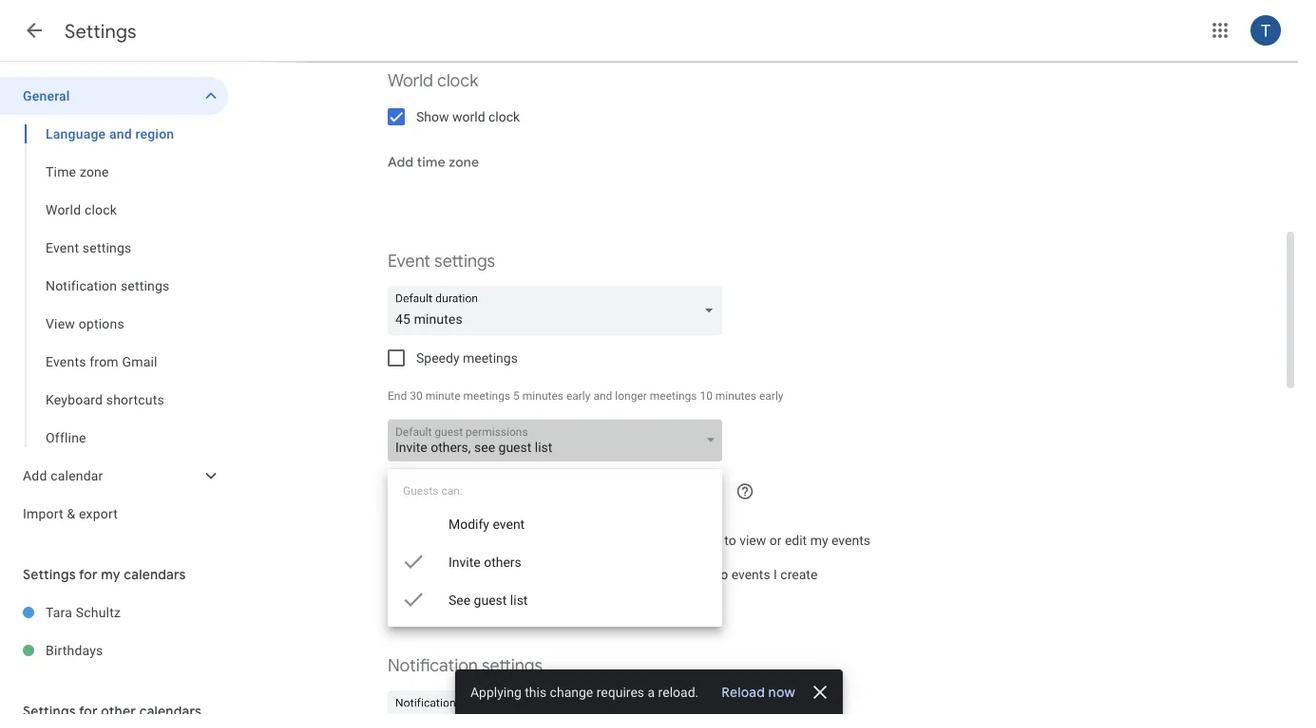 Task type: describe. For each thing, give the bounding box(es) containing it.
minute
[[425, 390, 461, 403]]

settings for my calendars tree
[[0, 594, 228, 670]]

go back image
[[23, 19, 46, 42]]

0 horizontal spatial zone
[[80, 164, 109, 180]]

they
[[596, 533, 621, 548]]

default
[[395, 426, 432, 439]]

from
[[90, 354, 119, 370]]

birthdays link
[[46, 632, 228, 670]]

meetings up 5 at left
[[463, 350, 518, 366]]

view options
[[46, 316, 124, 332]]

1 horizontal spatial and
[[593, 390, 612, 403]]

tara
[[46, 605, 72, 621]]

schultz
[[76, 605, 121, 621]]

offline
[[46, 430, 86, 446]]

general
[[23, 88, 70, 104]]

export
[[79, 506, 118, 522]]

can:
[[441, 485, 463, 498]]

time
[[46, 164, 76, 180]]

end 30 minute meetings 5 minutes early and longer meetings 10 minutes early
[[388, 390, 784, 403]]

1 horizontal spatial my
[[810, 533, 828, 548]]

or
[[770, 533, 782, 548]]

birthdays
[[46, 643, 103, 659]]

10
[[700, 390, 713, 403]]

1 early from the left
[[566, 390, 591, 403]]

shortcuts
[[106, 392, 164, 408]]

guest for permissions
[[435, 426, 463, 439]]

meetings left "10"
[[650, 390, 697, 403]]

5
[[513, 390, 520, 403]]

gmail
[[122, 354, 157, 370]]

import
[[23, 506, 63, 522]]

settings heading
[[65, 19, 137, 43]]

add calendar
[[23, 468, 103, 484]]

if
[[585, 533, 593, 548]]

this
[[525, 685, 547, 700]]

video
[[605, 567, 637, 583]]

1 minutes from the left
[[523, 390, 564, 403]]

now
[[768, 684, 796, 701]]

1 horizontal spatial invite
[[449, 555, 481, 570]]

requires
[[597, 685, 644, 700]]

edit
[[785, 533, 807, 548]]

automatically add google meet video conferences to events i create
[[416, 567, 818, 583]]

1 vertical spatial see
[[479, 533, 500, 548]]

0 vertical spatial events
[[832, 533, 871, 548]]

google
[[526, 567, 568, 583]]

view
[[46, 316, 75, 332]]

invite others
[[449, 555, 522, 570]]

reload now
[[722, 684, 796, 701]]

meet
[[572, 567, 602, 583]]

modify
[[449, 517, 489, 532]]

see guest list
[[449, 593, 528, 608]]

list inside default guest permissions invite others, see guest list
[[535, 440, 553, 455]]

event
[[493, 517, 525, 532]]

time
[[417, 154, 446, 171]]

0 horizontal spatial notification
[[46, 278, 117, 294]]

calendars
[[124, 566, 186, 584]]

1 horizontal spatial world
[[388, 70, 433, 92]]

speedy
[[416, 350, 460, 366]]

1 horizontal spatial event
[[388, 250, 430, 272]]

speedy meetings
[[416, 350, 518, 366]]

import & export
[[23, 506, 118, 522]]

world
[[452, 109, 485, 125]]

automatically
[[416, 567, 497, 583]]

guests
[[403, 485, 439, 498]]

add time zone button
[[380, 140, 487, 185]]

invite inside default guest permissions invite others, see guest list
[[395, 440, 427, 455]]



Task type: vqa. For each thing, say whether or not it's contained in the screenshot.
Settings For My Calendars
yes



Task type: locate. For each thing, give the bounding box(es) containing it.
0 vertical spatial to
[[724, 533, 736, 548]]

show
[[416, 109, 449, 125]]

0 vertical spatial others
[[438, 533, 476, 548]]

see down 'permissions'
[[474, 440, 495, 455]]

others down modify
[[438, 533, 476, 548]]

&
[[67, 506, 75, 522]]

1 vertical spatial to
[[716, 567, 728, 583]]

see down modify event
[[479, 533, 500, 548]]

world
[[388, 70, 433, 92], [46, 202, 81, 218]]

keyboard shortcuts
[[46, 392, 164, 408]]

reload.
[[658, 685, 699, 700]]

0 vertical spatial add
[[388, 154, 414, 171]]

list down add
[[510, 593, 528, 608]]

notification settings inside group
[[46, 278, 170, 294]]

change
[[550, 685, 593, 700]]

default guest permissions invite others, see guest list
[[395, 426, 553, 455]]

1 horizontal spatial zone
[[449, 154, 479, 171]]

add for add calendar
[[23, 468, 47, 484]]

region
[[135, 126, 174, 142]]

0 horizontal spatial event
[[46, 240, 79, 256]]

1 horizontal spatial add
[[388, 154, 414, 171]]

1 vertical spatial settings
[[23, 566, 76, 584]]

language
[[46, 126, 106, 142]]

to right conferences
[[716, 567, 728, 583]]

applying this change requires a reload.
[[470, 685, 699, 700]]

settings left for
[[23, 566, 76, 584]]

others
[[438, 533, 476, 548], [484, 555, 522, 570]]

0 horizontal spatial my
[[101, 566, 120, 584]]

1 horizontal spatial notification settings
[[388, 655, 543, 677]]

zone right time
[[449, 154, 479, 171]]

others for let
[[438, 533, 476, 548]]

1 horizontal spatial minutes
[[715, 390, 756, 403]]

my right for
[[101, 566, 120, 584]]

events from gmail
[[46, 354, 157, 370]]

invitations
[[520, 533, 582, 548]]

events
[[832, 533, 871, 548], [731, 567, 770, 583]]

1 horizontal spatial clock
[[437, 70, 478, 92]]

1 horizontal spatial events
[[832, 533, 871, 548]]

1 horizontal spatial notification
[[388, 655, 478, 677]]

permission
[[655, 533, 721, 548]]

notification settings up applying
[[388, 655, 543, 677]]

guest down 'permissions'
[[499, 440, 532, 455]]

0 vertical spatial my
[[810, 533, 828, 548]]

clock down time zone
[[84, 202, 117, 218]]

settings for my calendars
[[23, 566, 186, 584]]

notification
[[46, 278, 117, 294], [388, 655, 478, 677]]

0 horizontal spatial list
[[510, 593, 528, 608]]

1 horizontal spatial early
[[759, 390, 784, 403]]

to left view
[[724, 533, 736, 548]]

2 horizontal spatial clock
[[488, 109, 520, 125]]

a
[[648, 685, 655, 700]]

tree
[[0, 77, 228, 533]]

2 early from the left
[[759, 390, 784, 403]]

birthdays tree item
[[0, 632, 228, 670]]

30
[[410, 390, 423, 403]]

event
[[46, 240, 79, 256], [388, 250, 430, 272]]

0 horizontal spatial events
[[731, 567, 770, 583]]

calendar
[[51, 468, 103, 484]]

see
[[449, 593, 471, 608]]

0 vertical spatial clock
[[437, 70, 478, 92]]

world inside group
[[46, 202, 81, 218]]

0 horizontal spatial invite
[[395, 440, 427, 455]]

settings up general tree item
[[65, 19, 137, 43]]

and left longer at the left of page
[[593, 390, 612, 403]]

list down end 30 minute meetings 5 minutes early and longer meetings 10 minutes early
[[535, 440, 553, 455]]

minutes right "10"
[[715, 390, 756, 403]]

zone inside button
[[449, 154, 479, 171]]

for
[[79, 566, 98, 584]]

settings
[[65, 19, 137, 43], [23, 566, 76, 584]]

view
[[740, 533, 766, 548]]

group
[[0, 115, 228, 457]]

show world clock
[[416, 109, 520, 125]]

others,
[[431, 440, 471, 455]]

guest for list
[[474, 593, 507, 608]]

add up import
[[23, 468, 47, 484]]

and
[[109, 126, 132, 142], [593, 390, 612, 403]]

1 vertical spatial notification settings
[[388, 655, 543, 677]]

0 horizontal spatial add
[[23, 468, 47, 484]]

see
[[474, 440, 495, 455], [479, 533, 500, 548]]

minutes
[[523, 390, 564, 403], [715, 390, 756, 403]]

1 horizontal spatial event settings
[[388, 250, 495, 272]]

1 vertical spatial events
[[731, 567, 770, 583]]

guest up others, at bottom left
[[435, 426, 463, 439]]

meetings
[[463, 350, 518, 366], [463, 390, 511, 403], [650, 390, 697, 403]]

0 vertical spatial world
[[388, 70, 433, 92]]

options
[[79, 316, 124, 332]]

notification up 'view options'
[[46, 278, 117, 294]]

1 vertical spatial notification
[[388, 655, 478, 677]]

1 horizontal spatial world clock
[[388, 70, 478, 92]]

let others see all invitations if they have permission to view or edit my events
[[416, 533, 871, 548]]

1 vertical spatial and
[[593, 390, 612, 403]]

events right edit
[[832, 533, 871, 548]]

None field
[[388, 286, 730, 335]]

tree containing general
[[0, 77, 228, 533]]

end
[[388, 390, 407, 403]]

tara schultz
[[46, 605, 121, 621]]

1 vertical spatial world
[[46, 202, 81, 218]]

have
[[624, 533, 652, 548]]

create
[[781, 567, 818, 583]]

1 vertical spatial add
[[23, 468, 47, 484]]

language and region
[[46, 126, 174, 142]]

add inside button
[[388, 154, 414, 171]]

1 horizontal spatial others
[[484, 555, 522, 570]]

0 vertical spatial world clock
[[388, 70, 478, 92]]

add left time
[[388, 154, 414, 171]]

invite others, see guest list button
[[388, 420, 722, 466]]

0 horizontal spatial early
[[566, 390, 591, 403]]

world clock
[[388, 70, 478, 92], [46, 202, 117, 218]]

applying
[[470, 685, 522, 700]]

world down the time
[[46, 202, 81, 218]]

notification up applying
[[388, 655, 478, 677]]

0 vertical spatial notification
[[46, 278, 117, 294]]

invite down default
[[395, 440, 427, 455]]

notification settings up options
[[46, 278, 170, 294]]

0 vertical spatial see
[[474, 440, 495, 455]]

and left "region"
[[109, 126, 132, 142]]

keyboard
[[46, 392, 103, 408]]

conferences
[[640, 567, 713, 583]]

0 horizontal spatial clock
[[84, 202, 117, 218]]

minutes right 5 at left
[[523, 390, 564, 403]]

notification settings
[[46, 278, 170, 294], [388, 655, 543, 677]]

reload
[[722, 684, 765, 701]]

1 vertical spatial clock
[[488, 109, 520, 125]]

guest right see
[[474, 593, 507, 608]]

0 horizontal spatial minutes
[[523, 390, 564, 403]]

world up show
[[388, 70, 433, 92]]

1 horizontal spatial list
[[535, 440, 553, 455]]

0 horizontal spatial notification settings
[[46, 278, 170, 294]]

let
[[416, 533, 435, 548]]

events left i
[[731, 567, 770, 583]]

0 vertical spatial notification settings
[[46, 278, 170, 294]]

all
[[503, 533, 517, 548]]

clock right 'world'
[[488, 109, 520, 125]]

clock up "show world clock"
[[437, 70, 478, 92]]

add
[[501, 567, 523, 583]]

others for invite
[[484, 555, 522, 570]]

see inside default guest permissions invite others, see guest list
[[474, 440, 495, 455]]

modify event
[[449, 517, 525, 532]]

add for add time zone
[[388, 154, 414, 171]]

1 vertical spatial list
[[510, 593, 528, 608]]

0 horizontal spatial event settings
[[46, 240, 132, 256]]

list
[[535, 440, 553, 455], [510, 593, 528, 608]]

1 vertical spatial invite
[[449, 555, 481, 570]]

invite down modify
[[449, 555, 481, 570]]

my
[[810, 533, 828, 548], [101, 566, 120, 584]]

others down all
[[484, 555, 522, 570]]

add time zone
[[388, 154, 479, 171]]

permissions
[[466, 426, 528, 439]]

0 vertical spatial settings
[[65, 19, 137, 43]]

clock inside group
[[84, 202, 117, 218]]

world clock down time zone
[[46, 202, 117, 218]]

2 vertical spatial clock
[[84, 202, 117, 218]]

reload now button
[[714, 683, 803, 702]]

longer
[[615, 390, 647, 403]]

0 horizontal spatial and
[[109, 126, 132, 142]]

early right "10"
[[759, 390, 784, 403]]

0 horizontal spatial others
[[438, 533, 476, 548]]

clock
[[437, 70, 478, 92], [488, 109, 520, 125], [84, 202, 117, 218]]

tara schultz tree item
[[0, 594, 228, 632]]

settings for settings
[[65, 19, 137, 43]]

general tree item
[[0, 77, 228, 115]]

guest
[[435, 426, 463, 439], [499, 440, 532, 455], [474, 593, 507, 608]]

zone right the time
[[80, 164, 109, 180]]

events
[[46, 354, 86, 370]]

settings for settings for my calendars
[[23, 566, 76, 584]]

event settings
[[46, 240, 132, 256], [388, 250, 495, 272]]

guests can:
[[403, 485, 463, 498]]

early up invite others, see guest list dropdown button on the bottom of page
[[566, 390, 591, 403]]

to
[[724, 533, 736, 548], [716, 567, 728, 583]]

time zone
[[46, 164, 109, 180]]

meetings left 5 at left
[[463, 390, 511, 403]]

0 vertical spatial list
[[535, 440, 553, 455]]

i
[[774, 567, 777, 583]]

0 vertical spatial and
[[109, 126, 132, 142]]

0 horizontal spatial world
[[46, 202, 81, 218]]

group containing language and region
[[0, 115, 228, 457]]

0 vertical spatial invite
[[395, 440, 427, 455]]

my right edit
[[810, 533, 828, 548]]

world clock up show
[[388, 70, 478, 92]]

2 minutes from the left
[[715, 390, 756, 403]]

1 vertical spatial others
[[484, 555, 522, 570]]

add
[[388, 154, 414, 171], [23, 468, 47, 484]]

1 vertical spatial my
[[101, 566, 120, 584]]

1 vertical spatial world clock
[[46, 202, 117, 218]]

0 horizontal spatial world clock
[[46, 202, 117, 218]]



